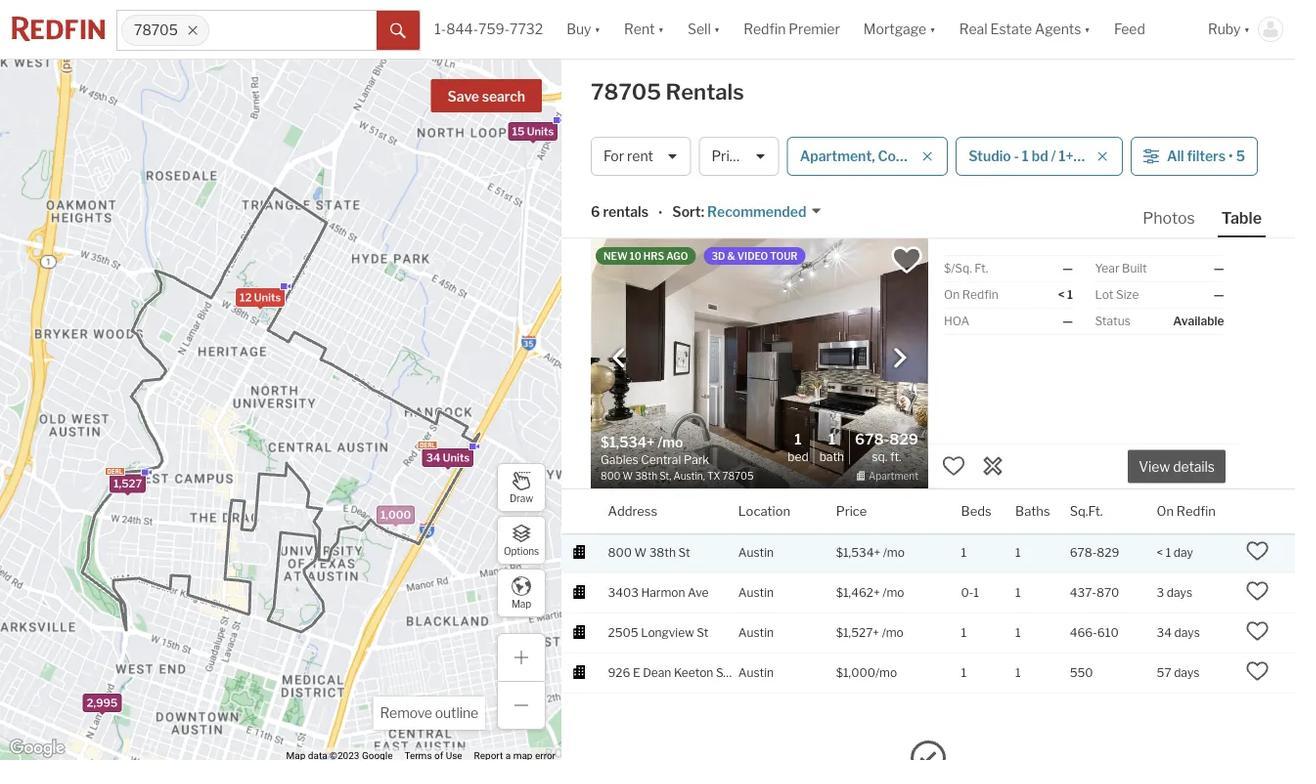 Task type: locate. For each thing, give the bounding box(es) containing it.
beds
[[961, 504, 991, 519]]

units right 15 at the left of page
[[527, 125, 554, 138]]

sell
[[688, 21, 711, 38]]

4 ▾ from the left
[[929, 21, 936, 38]]

view details
[[1139, 459, 1215, 476]]

1 horizontal spatial price
[[836, 504, 867, 519]]

< left day
[[1157, 546, 1163, 561]]

favorite this home image right 57 days
[[1246, 660, 1269, 684]]

1 vertical spatial redfin
[[962, 288, 998, 302]]

save search button
[[431, 79, 542, 112]]

premier
[[789, 21, 840, 38]]

None search field
[[209, 11, 377, 50]]

address
[[608, 504, 657, 519]]

• left the sort
[[658, 205, 663, 222]]

view
[[1139, 459, 1170, 476]]

3 ▾ from the left
[[714, 21, 720, 38]]

1 horizontal spatial <
[[1157, 546, 1163, 561]]

feed
[[1114, 21, 1145, 38]]

2 ▾ from the left
[[658, 21, 664, 38]]

—
[[1062, 262, 1073, 276], [1214, 262, 1224, 276], [1214, 288, 1224, 302], [1062, 314, 1073, 329]]

1 austin from the top
[[738, 546, 774, 561]]

table button
[[1218, 207, 1266, 238]]

draw button
[[497, 464, 546, 513]]

$1,527+
[[836, 627, 879, 641]]

0 horizontal spatial ft.
[[890, 450, 901, 464]]

0 horizontal spatial price
[[711, 148, 745, 165]]

1 vertical spatial price
[[836, 504, 867, 519]]

34 days
[[1157, 627, 1200, 641]]

days
[[1167, 587, 1192, 601], [1174, 627, 1200, 641], [1174, 667, 1200, 681]]

1 vertical spatial units
[[254, 291, 281, 304]]

recommended
[[707, 204, 806, 220]]

0 vertical spatial 678-
[[855, 431, 889, 448]]

/mo right $1,527+ on the bottom right of page
[[882, 627, 904, 641]]

0 vertical spatial on redfin
[[944, 288, 998, 302]]

ft.
[[975, 262, 988, 276], [890, 450, 901, 464]]

favorite button image
[[890, 244, 923, 277]]

— up < 1
[[1062, 262, 1073, 276]]

rentals
[[603, 204, 649, 220]]

/mo for $1,534+ /mo
[[883, 546, 905, 561]]

0 horizontal spatial units
[[254, 291, 281, 304]]

— up available
[[1214, 288, 1224, 302]]

1 inside 1 bed
[[795, 431, 802, 448]]

ft. right $/sq.
[[975, 262, 988, 276]]

678- up 437-
[[1070, 546, 1097, 561]]

0 horizontal spatial on
[[944, 288, 960, 302]]

7732
[[510, 21, 543, 38]]

redfin premier
[[744, 21, 840, 38]]

lot
[[1095, 288, 1114, 302]]

• for rentals
[[658, 205, 663, 222]]

1 horizontal spatial 829
[[1097, 546, 1119, 561]]

outline
[[435, 706, 478, 722]]

0 vertical spatial 829
[[889, 431, 918, 448]]

2 vertical spatial redfin
[[1177, 504, 1216, 519]]

days right 3
[[1167, 587, 1192, 601]]

austin right keeton on the bottom of the page
[[738, 667, 774, 681]]

— for built
[[1214, 262, 1224, 276]]

▾ right buy
[[594, 21, 601, 38]]

▾ right rent
[[658, 21, 664, 38]]

options
[[504, 546, 539, 558]]

0 horizontal spatial price button
[[699, 137, 779, 176]]

ruby
[[1208, 21, 1241, 38]]

1 horizontal spatial redfin
[[962, 288, 998, 302]]

34 left 'draw' button
[[426, 452, 440, 464]]

1 vertical spatial 829
[[1097, 546, 1119, 561]]

78705
[[134, 22, 178, 39], [591, 79, 661, 105]]

— down table button
[[1214, 262, 1224, 276]]

1 horizontal spatial 678-
[[1070, 546, 1097, 561]]

harmon
[[641, 587, 685, 601]]

• left 5
[[1229, 148, 1233, 165]]

/mo down $1,527+ /mo
[[875, 667, 897, 681]]

photo of 800 w 38th st, austin, tx 78705 image
[[591, 239, 928, 489]]

▾ right ruby at right
[[1244, 21, 1250, 38]]

▾ right mortgage
[[929, 21, 936, 38]]

78705 for 78705
[[134, 22, 178, 39]]

2 horizontal spatial st
[[716, 667, 728, 681]]

0 vertical spatial st
[[678, 546, 690, 561]]

units
[[527, 125, 554, 138], [254, 291, 281, 304], [443, 452, 470, 464]]

1 vertical spatial days
[[1174, 627, 1200, 641]]

st left the 'unit'
[[716, 667, 728, 681]]

ft. inside 678-829 sq. ft.
[[890, 450, 901, 464]]

1 vertical spatial 34
[[1157, 627, 1172, 641]]

details
[[1173, 459, 1215, 476]]

2 vertical spatial units
[[443, 452, 470, 464]]

4 austin from the top
[[738, 667, 774, 681]]

rent ▾ button
[[624, 0, 664, 59]]

heading
[[601, 433, 760, 484]]

1 horizontal spatial 78705
[[591, 79, 661, 105]]

save
[[448, 89, 479, 105]]

days for 34 days
[[1174, 627, 1200, 641]]

austin for 926 e dean keeton st unit 106
[[738, 667, 774, 681]]

buy ▾ button
[[555, 0, 612, 59]]

st right longview
[[697, 627, 709, 641]]

on redfin button
[[1157, 490, 1216, 534]]

1+
[[1059, 148, 1073, 165]]

1
[[1022, 148, 1029, 165], [1067, 288, 1073, 302], [795, 431, 802, 448], [828, 431, 835, 448], [961, 546, 967, 561], [1015, 546, 1021, 561], [1166, 546, 1171, 561], [974, 587, 979, 601], [1015, 587, 1021, 601], [961, 627, 967, 641], [1015, 627, 1021, 641], [961, 667, 967, 681], [1015, 667, 1021, 681]]

/mo for $1,462+ /mo
[[883, 587, 904, 601]]

0 horizontal spatial redfin
[[744, 21, 786, 38]]

submit search image
[[390, 23, 406, 39]]

austin right ave
[[738, 587, 774, 601]]

days right 57
[[1174, 667, 1200, 681]]

$1,462+ /mo
[[836, 587, 904, 601]]

condo,
[[878, 148, 924, 165]]

0 horizontal spatial 829
[[889, 431, 918, 448]]

1 vertical spatial on
[[1157, 504, 1174, 519]]

1 vertical spatial ft.
[[890, 450, 901, 464]]

1 inside button
[[1022, 148, 1029, 165]]

map
[[511, 599, 531, 611]]

0 vertical spatial units
[[527, 125, 554, 138]]

15 units
[[512, 125, 554, 138]]

baths button
[[1015, 490, 1050, 534]]

0 horizontal spatial •
[[658, 205, 663, 222]]

▾ for rent ▾
[[658, 21, 664, 38]]

days up 57 days
[[1174, 627, 1200, 641]]

price button up recommended
[[699, 137, 779, 176]]

0 horizontal spatial 678-
[[855, 431, 889, 448]]

on
[[944, 288, 960, 302], [1157, 504, 1174, 519]]

829 right 1 bath
[[889, 431, 918, 448]]

1 horizontal spatial ft.
[[975, 262, 988, 276]]

remove studio - 1 bd / 1+ ba image
[[1096, 151, 1108, 162]]

on up < 1 day
[[1157, 504, 1174, 519]]

units for 34 units
[[443, 452, 470, 464]]

price
[[711, 148, 745, 165], [836, 504, 867, 519]]

0 vertical spatial <
[[1058, 288, 1065, 302]]

678- up "sq."
[[855, 431, 889, 448]]

favorite this home image left x-out this home image
[[942, 455, 965, 478]]

units right 12
[[254, 291, 281, 304]]

1 horizontal spatial st
[[697, 627, 709, 641]]

▾ right sell
[[714, 21, 720, 38]]

1-
[[435, 21, 446, 38]]

austin up 106
[[738, 627, 774, 641]]

< left lot
[[1058, 288, 1065, 302]]

1 vertical spatial 678-
[[1070, 546, 1097, 561]]

map button
[[497, 569, 546, 618]]

1 horizontal spatial on
[[1157, 504, 1174, 519]]

unit
[[730, 667, 753, 681]]

▾ for sell ▾
[[714, 21, 720, 38]]

829 for 678-829
[[1097, 546, 1119, 561]]

6 ▾ from the left
[[1244, 21, 1250, 38]]

5 ▾ from the left
[[1084, 21, 1091, 38]]

1 horizontal spatial units
[[443, 452, 470, 464]]

sort
[[672, 204, 701, 220]]

0 horizontal spatial <
[[1058, 288, 1065, 302]]

mortgage ▾ button
[[864, 0, 936, 59]]

sort :
[[672, 204, 704, 220]]

0 horizontal spatial st
[[678, 546, 690, 561]]

759-
[[478, 21, 510, 38]]

favorite this home image
[[942, 455, 965, 478], [1246, 540, 1269, 563], [1246, 620, 1269, 643], [1246, 660, 1269, 684]]

apartment, condo, townhome button
[[787, 137, 998, 176]]

2 horizontal spatial units
[[527, 125, 554, 138]]

/mo right "$1,462+"
[[883, 587, 904, 601]]

on redfin up day
[[1157, 504, 1216, 519]]

on up hoa at the top
[[944, 288, 960, 302]]

favorite this home image for 34 days
[[1246, 620, 1269, 643]]

rent
[[627, 148, 653, 165]]

1 horizontal spatial price button
[[836, 490, 867, 534]]

location button
[[738, 490, 790, 534]]

austin down location button
[[738, 546, 774, 561]]

1 vertical spatial •
[[658, 205, 663, 222]]

829 inside 678-829 sq. ft.
[[889, 431, 918, 448]]

photos button
[[1139, 207, 1218, 236]]

0 vertical spatial •
[[1229, 148, 1233, 165]]

0 horizontal spatial 34
[[426, 452, 440, 464]]

1 vertical spatial 78705
[[591, 79, 661, 105]]

/mo right $1,534+
[[883, 546, 905, 561]]

price up $1,534+
[[836, 504, 867, 519]]

rent ▾
[[624, 21, 664, 38]]

units left 'draw' button
[[443, 452, 470, 464]]

2 austin from the top
[[738, 587, 774, 601]]

sq.
[[872, 450, 887, 464]]

sq.ft. button
[[1070, 490, 1103, 534]]

0 vertical spatial 34
[[426, 452, 440, 464]]

1 horizontal spatial on redfin
[[1157, 504, 1216, 519]]

3 austin from the top
[[738, 627, 774, 641]]

34 for 34 units
[[426, 452, 440, 464]]

926
[[608, 667, 630, 681]]

1-844-759-7732 link
[[435, 21, 543, 38]]

mortgage
[[864, 21, 927, 38]]

610
[[1097, 627, 1119, 641]]

ago
[[666, 250, 688, 262]]

favorite this home image down favorite this home image
[[1246, 620, 1269, 643]]

678- inside 678-829 sq. ft.
[[855, 431, 889, 448]]

1 horizontal spatial 34
[[1157, 627, 1172, 641]]

▾ for buy ▾
[[594, 21, 601, 38]]

• inside 6 rentals •
[[658, 205, 663, 222]]

0 vertical spatial price button
[[699, 137, 779, 176]]

redfin left the premier
[[744, 21, 786, 38]]

hoa
[[944, 314, 970, 329]]

800
[[608, 546, 632, 561]]

34 up 57
[[1157, 627, 1172, 641]]

1,527
[[114, 478, 142, 491]]

day
[[1174, 546, 1193, 561]]

price button up $1,534+
[[836, 490, 867, 534]]

0 vertical spatial days
[[1167, 587, 1192, 601]]

on redfin down $/sq. ft.
[[944, 288, 998, 302]]

real estate agents ▾
[[959, 21, 1091, 38]]

built
[[1122, 262, 1147, 276]]

favorite this home image up favorite this home image
[[1246, 540, 1269, 563]]

2 vertical spatial days
[[1174, 667, 1200, 681]]

2 horizontal spatial redfin
[[1177, 504, 1216, 519]]

austin for 3403 harmon ave
[[738, 587, 774, 601]]

0 horizontal spatial 78705
[[134, 22, 178, 39]]

829 up 870
[[1097, 546, 1119, 561]]

$1,527+ /mo
[[836, 627, 904, 641]]

<
[[1058, 288, 1065, 302], [1157, 546, 1163, 561]]

• inside button
[[1229, 148, 1233, 165]]

1 vertical spatial st
[[697, 627, 709, 641]]

ft. right "sq."
[[890, 450, 901, 464]]

78705 down rent
[[591, 79, 661, 105]]

0-
[[961, 587, 974, 601]]

redfin up day
[[1177, 504, 1216, 519]]

38th
[[649, 546, 676, 561]]

12
[[240, 291, 252, 304]]

466-610
[[1070, 627, 1119, 641]]

678- for 678-829 sq. ft.
[[855, 431, 889, 448]]

▾
[[594, 21, 601, 38], [658, 21, 664, 38], [714, 21, 720, 38], [929, 21, 936, 38], [1084, 21, 1091, 38], [1244, 21, 1250, 38]]

0 vertical spatial 78705
[[134, 22, 178, 39]]

1 ▾ from the left
[[594, 21, 601, 38]]

78705 left remove 78705 image
[[134, 22, 178, 39]]

1 vertical spatial <
[[1157, 546, 1163, 561]]

draw
[[510, 493, 533, 505]]

price up recommended
[[711, 148, 745, 165]]

34 inside map region
[[426, 452, 440, 464]]

longview
[[641, 627, 694, 641]]

▾ right agents
[[1084, 21, 1091, 38]]

st right 38th
[[678, 546, 690, 561]]

0 vertical spatial price
[[711, 148, 745, 165]]

price button
[[699, 137, 779, 176], [836, 490, 867, 534]]

bd
[[1032, 148, 1048, 165]]

redfin down $/sq. ft.
[[962, 288, 998, 302]]

34 for 34 days
[[1157, 627, 1172, 641]]

1 horizontal spatial •
[[1229, 148, 1233, 165]]



Task type: describe. For each thing, give the bounding box(es) containing it.
▾ for ruby ▾
[[1244, 21, 1250, 38]]

studio
[[969, 148, 1011, 165]]

844-
[[446, 21, 478, 38]]

price inside button
[[711, 148, 745, 165]]

:
[[701, 204, 704, 220]]

▾ for mortgage ▾
[[929, 21, 936, 38]]

$1,000 /mo
[[836, 667, 897, 681]]

remove apartment, condo, townhome image
[[922, 151, 933, 162]]

lot size
[[1095, 288, 1139, 302]]

1 inside 1 bath
[[828, 431, 835, 448]]

for rent button
[[591, 137, 691, 176]]

1 bath
[[819, 431, 844, 464]]

rent ▾ button
[[612, 0, 676, 59]]

466-
[[1070, 627, 1097, 641]]

1 bed
[[788, 431, 809, 464]]

800 w 38th st
[[608, 546, 690, 561]]

678-829 sq. ft.
[[855, 431, 918, 464]]

remove 78705 image
[[187, 24, 198, 36]]

78705 for 78705 rentals
[[591, 79, 661, 105]]

< for < 1 day
[[1157, 546, 1163, 561]]

previous button image
[[609, 349, 629, 368]]

favorite this home image for 57 days
[[1246, 660, 1269, 684]]

0-1
[[961, 587, 979, 601]]

video
[[737, 250, 768, 262]]

— for size
[[1214, 288, 1224, 302]]

5
[[1236, 148, 1245, 165]]

2505 longview st
[[608, 627, 709, 641]]

buy
[[567, 21, 591, 38]]

days for 3 days
[[1167, 587, 1192, 601]]

926 e dean keeton st unit 106
[[608, 667, 777, 681]]

34 units
[[426, 452, 470, 464]]

78705 rentals
[[591, 79, 744, 105]]

townhome
[[926, 148, 998, 165]]

< for < 1
[[1058, 288, 1065, 302]]

/mo for $1,527+ /mo
[[882, 627, 904, 641]]

table
[[1222, 208, 1262, 227]]

units for 15 units
[[527, 125, 554, 138]]

< 1 day
[[1157, 546, 1193, 561]]

studio - 1 bd / 1+ ba
[[969, 148, 1092, 165]]

options button
[[497, 516, 546, 565]]

hrs
[[643, 250, 664, 262]]

/
[[1051, 148, 1056, 165]]

&
[[727, 250, 735, 262]]

size
[[1116, 288, 1139, 302]]

all filters • 5 button
[[1131, 137, 1258, 176]]

real estate agents ▾ button
[[948, 0, 1102, 59]]

829 for 678-829 sq. ft.
[[889, 431, 918, 448]]

• for filters
[[1229, 148, 1233, 165]]

2505
[[608, 627, 638, 641]]

— down < 1
[[1062, 314, 1073, 329]]

678- for 678-829
[[1070, 546, 1097, 561]]

6
[[591, 204, 600, 220]]

beds button
[[961, 490, 991, 534]]

0 vertical spatial redfin
[[744, 21, 786, 38]]

2 vertical spatial st
[[716, 667, 728, 681]]

buy ▾
[[567, 21, 601, 38]]

870
[[1096, 587, 1119, 601]]

550
[[1070, 667, 1093, 681]]

1 vertical spatial price button
[[836, 490, 867, 534]]

days for 57 days
[[1174, 667, 1200, 681]]

3403
[[608, 587, 639, 601]]

filters
[[1187, 148, 1226, 165]]

< 1
[[1058, 288, 1073, 302]]

0 vertical spatial ft.
[[975, 262, 988, 276]]

next button image
[[890, 349, 910, 368]]

year built
[[1095, 262, 1147, 276]]

tour
[[770, 250, 798, 262]]

all filters • 5
[[1167, 148, 1245, 165]]

new
[[604, 250, 628, 262]]

view details link
[[1128, 448, 1226, 483]]

favorite this home image
[[1246, 580, 1269, 603]]

agents
[[1035, 21, 1081, 38]]

available
[[1173, 314, 1224, 329]]

$1,000
[[836, 667, 875, 681]]

$1,534+ /mo
[[836, 546, 905, 561]]

12 units
[[240, 291, 281, 304]]

bath
[[819, 450, 844, 464]]

estate
[[990, 21, 1032, 38]]

1 vertical spatial on redfin
[[1157, 504, 1216, 519]]

$1,462+
[[836, 587, 880, 601]]

mortgage ▾
[[864, 21, 936, 38]]

15
[[512, 125, 525, 138]]

google image
[[5, 737, 69, 762]]

map region
[[0, 0, 565, 762]]

437-
[[1070, 587, 1096, 601]]

x-out this home image
[[981, 455, 1005, 478]]

1-844-759-7732
[[435, 21, 543, 38]]

sell ▾
[[688, 21, 720, 38]]

austin for 800 w 38th st
[[738, 546, 774, 561]]

3d
[[712, 250, 725, 262]]

all
[[1167, 148, 1184, 165]]

favorite this home image for < 1 day
[[1246, 540, 1269, 563]]

view details button
[[1128, 450, 1226, 483]]

on inside button
[[1157, 504, 1174, 519]]

ruby ▾
[[1208, 21, 1250, 38]]

units for 12 units
[[254, 291, 281, 304]]

0 horizontal spatial on redfin
[[944, 288, 998, 302]]

remove outline
[[380, 706, 478, 722]]

— for ft.
[[1062, 262, 1073, 276]]

/mo for $1,000 /mo
[[875, 667, 897, 681]]

$/sq. ft.
[[944, 262, 988, 276]]

real estate agents ▾ link
[[959, 0, 1091, 59]]

0 vertical spatial on
[[944, 288, 960, 302]]

6 rentals •
[[591, 204, 663, 222]]

3
[[1157, 587, 1164, 601]]

photos
[[1143, 208, 1195, 227]]

favorite button checkbox
[[890, 244, 923, 277]]

austin for 2505 longview st
[[738, 627, 774, 641]]

2,995
[[87, 697, 118, 710]]

baths
[[1015, 504, 1050, 519]]

for
[[604, 148, 624, 165]]

57 days
[[1157, 667, 1200, 681]]



Task type: vqa. For each thing, say whether or not it's contained in the screenshot.
Fireplace
no



